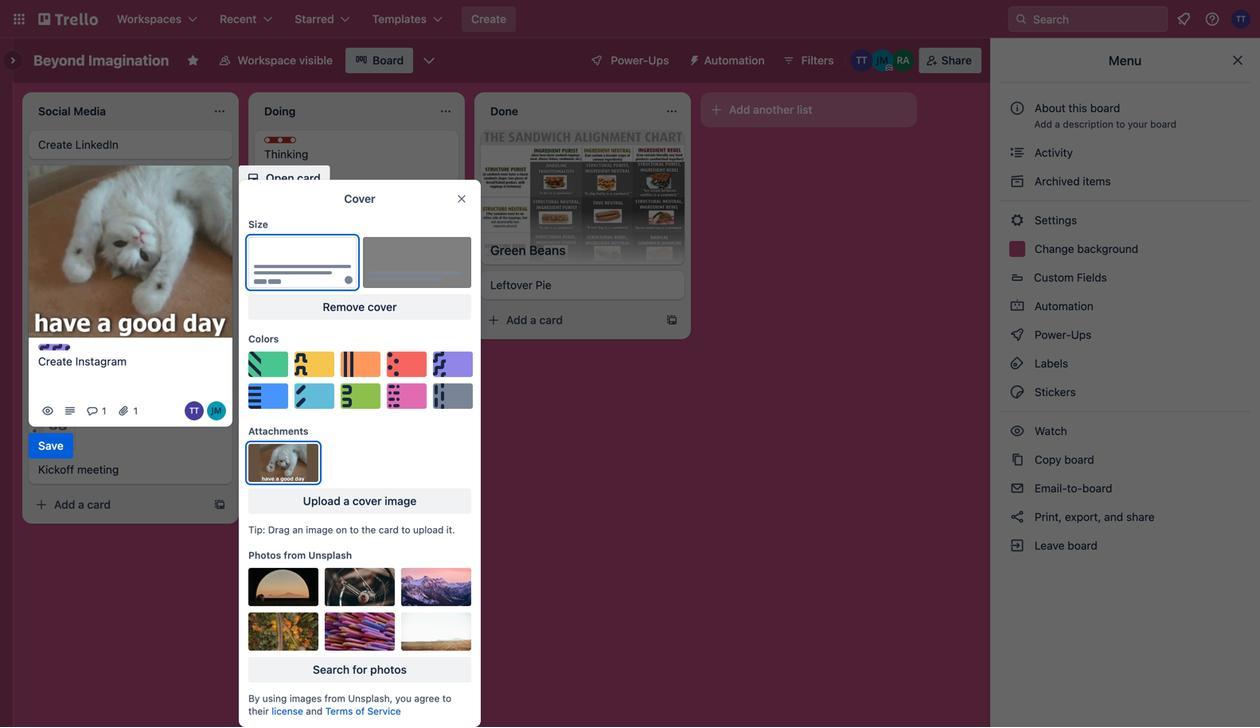 Task type: describe. For each thing, give the bounding box(es) containing it.
add a card for the left add a card button
[[54, 499, 111, 512]]

0 horizontal spatial terry turtle (terryturtle) image
[[185, 402, 204, 421]]

a inside about this board add a description to your board
[[1055, 119, 1060, 130]]

stickers link
[[1000, 380, 1251, 405]]

save button
[[29, 434, 73, 459]]

change background
[[1032, 242, 1139, 256]]

save
[[38, 440, 64, 453]]

card for the left add a card button
[[87, 499, 111, 512]]

1 horizontal spatial power-
[[1035, 328, 1071, 342]]

thinking link
[[264, 146, 449, 162]]

leave
[[1035, 539, 1065, 552]]

edit
[[266, 344, 286, 357]]

to left 'upload'
[[401, 525, 410, 536]]

card inside open card link
[[297, 172, 321, 185]]

remove
[[323, 301, 365, 314]]

sm image for activity
[[1009, 145, 1025, 161]]

pie
[[536, 279, 552, 292]]

settings
[[1032, 214, 1077, 227]]

1 vertical spatial the
[[361, 525, 376, 536]]

0 vertical spatial ruby anderson (rubyanderson7) image
[[892, 49, 914, 72]]

of
[[356, 706, 365, 717]]

sm image for print, export, and share
[[1009, 510, 1025, 525]]

sm image for copy board
[[1009, 452, 1025, 468]]

edit dates button
[[239, 338, 328, 363]]

search for photos button
[[248, 658, 471, 683]]

remove cover button
[[248, 295, 471, 320]]

attachments
[[248, 426, 308, 437]]

search image
[[1015, 13, 1028, 25]]

the inside "link"
[[329, 339, 346, 352]]

upload a cover image
[[303, 495, 417, 508]]

dec 31
[[306, 361, 337, 372]]

using
[[263, 693, 287, 705]]

0 horizontal spatial terry turtle (terryturtle) image
[[185, 373, 204, 392]]

move button
[[239, 280, 304, 306]]

your
[[1128, 119, 1148, 130]]

Create Instagram text field
[[38, 354, 223, 399]]

1 vertical spatial ruby anderson (rubyanderson7) image
[[433, 379, 452, 398]]

change for change cover
[[266, 258, 306, 271]]

power-ups link
[[1000, 322, 1251, 348]]

sm image for power-ups
[[1009, 327, 1025, 343]]

upload a cover image button
[[248, 489, 471, 514]]

add a card for the topmost add a card button
[[506, 314, 563, 327]]

unsplash,
[[348, 693, 393, 705]]

card for the middle add a card button
[[313, 419, 337, 432]]

photos from unsplash
[[248, 550, 352, 561]]

open
[[266, 172, 294, 185]]

workspace visible
[[238, 54, 333, 67]]

archived items link
[[1000, 169, 1251, 194]]

thoughts thinking
[[264, 138, 324, 161]]

email-
[[1035, 482, 1067, 495]]

kickoff meeting
[[38, 463, 119, 477]]

automation link
[[1000, 294, 1251, 319]]

unsplash
[[308, 550, 352, 561]]

card for the topmost add a card button
[[539, 314, 563, 327]]

about
[[1035, 102, 1066, 115]]

add inside about this board add a description to your board
[[1034, 119, 1052, 130]]

create linkedin
[[38, 138, 119, 151]]

copy board
[[1032, 453, 1094, 467]]

to inside about this board add a description to your board
[[1116, 119, 1125, 130]]

export,
[[1065, 511, 1101, 524]]

tip:
[[248, 525, 265, 536]]

0 horizontal spatial add a card button
[[29, 493, 207, 518]]

4
[[386, 361, 392, 372]]

members
[[309, 229, 359, 242]]

drag
[[268, 525, 290, 536]]

to inside by using images from unsplash, you agree to their
[[442, 693, 451, 705]]

terms
[[325, 706, 353, 717]]

change for change background
[[1035, 242, 1074, 256]]

a for the middle add a card button
[[304, 419, 310, 432]]

sm image for labels
[[1009, 356, 1025, 372]]

filters
[[801, 54, 834, 67]]

jeremy miller (jeremymiller198) image for the bottommost ruby anderson (rubyanderson7) icon
[[411, 379, 430, 398]]

terry turtle (terryturtle) image inside primary element
[[1232, 10, 1251, 29]]

1 horizontal spatial terry turtle (terryturtle) image
[[388, 379, 408, 398]]

power-ups inside button
[[611, 54, 669, 67]]

custom fields
[[1034, 271, 1107, 284]]

board up to-
[[1064, 453, 1094, 467]]

fields
[[1077, 271, 1107, 284]]

search for photos
[[313, 664, 407, 677]]

cover inside button
[[353, 495, 382, 508]]

board link
[[346, 48, 413, 73]]

email-to-board link
[[1000, 476, 1251, 502]]

filters button
[[778, 48, 839, 73]]

upload
[[413, 525, 444, 536]]

tip: drag an image on to the card to upload it.
[[248, 525, 455, 536]]

edit card image
[[212, 173, 225, 185]]

ups inside button
[[648, 54, 669, 67]]

linkedin
[[75, 138, 119, 151]]

images
[[290, 693, 322, 705]]

thoughts
[[280, 138, 324, 149]]

sm image for archived items
[[1009, 174, 1025, 189]]

email-to-board
[[1032, 482, 1113, 495]]

sm image for stickers
[[1009, 385, 1025, 400]]

description
[[1063, 119, 1114, 130]]

license link
[[272, 706, 303, 717]]

for
[[353, 664, 367, 677]]

edit dates
[[266, 344, 319, 357]]

activity
[[1032, 146, 1073, 159]]

0 horizontal spatial 1
[[102, 406, 106, 417]]

leftover
[[490, 279, 533, 292]]

a for the topmost add a card button
[[530, 314, 536, 327]]

watch link
[[1000, 419, 1251, 444]]

1 horizontal spatial and
[[1104, 511, 1123, 524]]

archived
[[1035, 175, 1080, 188]]

terms of service link
[[325, 706, 401, 717]]

it.
[[446, 525, 455, 536]]

settings link
[[1000, 208, 1251, 233]]

a inside button
[[343, 495, 350, 508]]

open card
[[266, 172, 321, 185]]

this
[[1069, 102, 1087, 115]]

sm image inside automation button
[[682, 48, 704, 70]]

2 jeremy miller (jeremymiller198) image from the top
[[207, 402, 226, 421]]

Dec 31 checkbox
[[287, 357, 341, 376]]

1 horizontal spatial automation
[[1032, 300, 1094, 313]]

change cover
[[266, 258, 338, 271]]

leave board
[[1032, 539, 1098, 552]]

customize views image
[[421, 53, 437, 68]]

from inside by using images from unsplash, you agree to their
[[324, 693, 345, 705]]

custom fields button
[[1000, 265, 1251, 291]]

labels link
[[1000, 351, 1251, 377]]

color: bold red, title: "thoughts" element
[[264, 137, 324, 149]]



Task type: vqa. For each thing, say whether or not it's contained in the screenshot.
team
no



Task type: locate. For each thing, give the bounding box(es) containing it.
an
[[292, 525, 303, 536]]

change for change members
[[266, 229, 306, 242]]

to right on
[[350, 525, 359, 536]]

instagram
[[75, 355, 127, 368]]

terry turtle (terryturtle) image down create instagram text field
[[185, 402, 204, 421]]

from up license and terms of service
[[324, 693, 345, 705]]

imagination
[[88, 52, 169, 69]]

cover
[[344, 192, 375, 205]]

the up 31
[[329, 339, 346, 352]]

meeting
[[77, 463, 119, 477]]

2 vertical spatial create
[[38, 355, 72, 368]]

card down pie in the top left of the page
[[539, 314, 563, 327]]

sm image
[[682, 48, 704, 70], [1009, 145, 1025, 161], [1009, 213, 1025, 228], [1009, 299, 1025, 314], [1009, 327, 1025, 343], [1009, 356, 1025, 372], [1009, 385, 1025, 400], [1009, 452, 1025, 468], [1009, 481, 1025, 497], [1009, 510, 1025, 525]]

add for the left add a card button
[[54, 499, 75, 512]]

1 vertical spatial create
[[38, 138, 72, 151]]

a for the left add a card button
[[78, 499, 84, 512]]

create for create linkedin
[[38, 138, 72, 151]]

2 vertical spatial sm image
[[1009, 538, 1025, 554]]

0 vertical spatial ups
[[648, 54, 669, 67]]

add
[[729, 103, 750, 116], [1034, 119, 1052, 130], [506, 314, 527, 327], [280, 419, 301, 432], [54, 499, 75, 512]]

0 horizontal spatial power-
[[611, 54, 648, 67]]

0 vertical spatial sm image
[[1009, 174, 1025, 189]]

and
[[1104, 511, 1123, 524], [306, 706, 323, 717]]

share
[[1126, 511, 1155, 524]]

kickoff
[[38, 463, 74, 477]]

0 horizontal spatial add a card
[[54, 499, 111, 512]]

sm image left archived
[[1009, 174, 1025, 189]]

0 vertical spatial power-
[[611, 54, 648, 67]]

create inside button
[[471, 12, 506, 25]]

sm image inside archived items link
[[1009, 174, 1025, 189]]

create instagram link
[[38, 354, 223, 370]]

to-
[[1067, 482, 1083, 495]]

cover down members
[[309, 258, 338, 271]]

automation
[[704, 54, 765, 67], [1032, 300, 1094, 313]]

1 horizontal spatial 1
[[133, 406, 138, 417]]

0 horizontal spatial power-ups
[[611, 54, 669, 67]]

0 vertical spatial copy
[[266, 315, 293, 328]]

1 horizontal spatial ruby anderson (rubyanderson7) image
[[892, 49, 914, 72]]

ups down automation link
[[1071, 328, 1092, 342]]

1 vertical spatial ups
[[1071, 328, 1092, 342]]

change background link
[[1000, 236, 1251, 262]]

create button
[[462, 6, 516, 32]]

change up change cover button
[[266, 229, 306, 242]]

add for the topmost add a card button
[[506, 314, 527, 327]]

1 horizontal spatial power-ups
[[1032, 328, 1095, 342]]

another
[[753, 103, 794, 116]]

1 vertical spatial cover
[[368, 301, 397, 314]]

0 vertical spatial image
[[385, 495, 417, 508]]

card
[[297, 172, 321, 185], [539, 314, 563, 327], [313, 419, 337, 432], [87, 499, 111, 512], [379, 525, 399, 536]]

cover up the tip: drag an image on to the card to upload it. at the bottom left of the page
[[353, 495, 382, 508]]

1 vertical spatial jeremy miller (jeremymiller198) image
[[411, 379, 430, 398]]

a down archive
[[304, 419, 310, 432]]

0 vertical spatial from
[[284, 550, 306, 561]]

archive button
[[239, 366, 315, 392]]

1 horizontal spatial create from template… image
[[666, 314, 678, 327]]

license
[[272, 706, 303, 717]]

0 vertical spatial cover
[[309, 258, 338, 271]]

change up move
[[266, 258, 306, 271]]

1 vertical spatial sm image
[[1009, 424, 1025, 439]]

compliment
[[264, 339, 326, 352]]

workspace visible button
[[209, 48, 342, 73]]

sm image inside leave board link
[[1009, 538, 1025, 554]]

0 vertical spatial add a card
[[506, 314, 563, 327]]

thinking
[[264, 148, 308, 161]]

1 horizontal spatial ups
[[1071, 328, 1092, 342]]

you
[[395, 693, 412, 705]]

copy for copy board
[[1035, 453, 1061, 467]]

0 vertical spatial and
[[1104, 511, 1123, 524]]

dec
[[306, 361, 323, 372]]

automation button
[[682, 48, 774, 73]]

2 sm image from the top
[[1009, 424, 1025, 439]]

sm image
[[1009, 174, 1025, 189], [1009, 424, 1025, 439], [1009, 538, 1025, 554]]

labels
[[1032, 357, 1068, 370]]

2 horizontal spatial 1
[[306, 170, 310, 181]]

add a card for the middle add a card button
[[280, 419, 337, 432]]

jeremy miller (jeremymiller198) image for topmost ruby anderson (rubyanderson7) icon
[[871, 49, 894, 72]]

sm image inside print, export, and share link
[[1009, 510, 1025, 525]]

card down meeting
[[87, 499, 111, 512]]

add down about
[[1034, 119, 1052, 130]]

sm image inside the watch link
[[1009, 424, 1025, 439]]

image inside upload a cover image button
[[385, 495, 417, 508]]

1 vertical spatial jeremy miller (jeremymiller198) image
[[207, 402, 226, 421]]

create linkedin link
[[38, 137, 223, 153]]

from down an
[[284, 550, 306, 561]]

1 sm image from the top
[[1009, 174, 1025, 189]]

list
[[797, 103, 813, 116]]

add down kickoff on the bottom left of page
[[54, 499, 75, 512]]

add a card down pie in the top left of the page
[[506, 314, 563, 327]]

to right agree
[[442, 693, 451, 705]]

add down leftover pie
[[506, 314, 527, 327]]

card right attachments
[[313, 419, 337, 432]]

0 vertical spatial add a card button
[[481, 308, 659, 333]]

board right your
[[1150, 119, 1177, 130]]

sm image inside activity link
[[1009, 145, 1025, 161]]

create from template… image for the topmost add a card button
[[666, 314, 678, 327]]

1 vertical spatial power-ups
[[1032, 328, 1095, 342]]

a down kickoff meeting at left
[[78, 499, 84, 512]]

change cover button
[[239, 252, 348, 277]]

2 horizontal spatial add a card
[[506, 314, 563, 327]]

copy up "colors" at the left top of the page
[[266, 315, 293, 328]]

sm image inside labels 'link'
[[1009, 356, 1025, 372]]

0 horizontal spatial image
[[306, 525, 333, 536]]

a right upload
[[343, 495, 350, 508]]

workspace
[[238, 54, 296, 67]]

add a card button down leftover pie 'link'
[[481, 308, 659, 333]]

0 vertical spatial the
[[329, 339, 346, 352]]

to left your
[[1116, 119, 1125, 130]]

size
[[248, 219, 268, 230]]

1 jeremy miller (jeremymiller198) image from the top
[[207, 373, 226, 392]]

from
[[284, 550, 306, 561], [324, 693, 345, 705]]

jeremy miller (jeremymiller198) image down compliment the chef "link"
[[411, 379, 430, 398]]

jeremy miller (jeremymiller198) image right filters
[[871, 49, 894, 72]]

add for add another list button on the right
[[729, 103, 750, 116]]

sm image for automation
[[1009, 299, 1025, 314]]

search
[[313, 664, 350, 677]]

power-ups
[[611, 54, 669, 67], [1032, 328, 1095, 342]]

and left share
[[1104, 511, 1123, 524]]

sm image inside stickers link
[[1009, 385, 1025, 400]]

the right on
[[361, 525, 376, 536]]

add left another
[[729, 103, 750, 116]]

image right an
[[306, 525, 333, 536]]

0 horizontal spatial ruby anderson (rubyanderson7) image
[[433, 379, 452, 398]]

card left 'upload'
[[379, 525, 399, 536]]

1 vertical spatial copy
[[1035, 453, 1061, 467]]

1 horizontal spatial add a card button
[[255, 413, 433, 438]]

0 horizontal spatial create from template… image
[[213, 499, 226, 512]]

add another list
[[729, 103, 813, 116]]

cover for remove cover
[[368, 301, 397, 314]]

back to home image
[[38, 6, 98, 32]]

1 horizontal spatial the
[[361, 525, 376, 536]]

1 vertical spatial from
[[324, 693, 345, 705]]

0 notifications image
[[1174, 10, 1193, 29]]

terry turtle (terryturtle) image down create instagram 'link' at the left of the page
[[185, 373, 204, 392]]

activity link
[[1000, 140, 1251, 166]]

power- inside button
[[611, 54, 648, 67]]

license and terms of service
[[272, 706, 401, 717]]

add down archive
[[280, 419, 301, 432]]

print,
[[1035, 511, 1062, 524]]

background
[[1077, 242, 1139, 256]]

board up description
[[1090, 102, 1120, 115]]

automation inside button
[[704, 54, 765, 67]]

ruby anderson (rubyanderson7) image
[[892, 49, 914, 72], [433, 379, 452, 398]]

sm image for settings
[[1009, 213, 1025, 228]]

0 vertical spatial terry turtle (terryturtle) image
[[1232, 10, 1251, 29]]

open card link
[[239, 166, 330, 191]]

compliment the chef link
[[264, 338, 449, 354]]

compliment the chef
[[264, 339, 373, 352]]

create for create instagram
[[38, 355, 72, 368]]

beyond imagination
[[33, 52, 169, 69]]

sm image for watch
[[1009, 424, 1025, 439]]

on
[[336, 525, 347, 536]]

3 sm image from the top
[[1009, 538, 1025, 554]]

beyond
[[33, 52, 85, 69]]

create inside 'link'
[[38, 355, 72, 368]]

change inside button
[[266, 229, 306, 242]]

2 horizontal spatial terry turtle (terryturtle) image
[[1232, 10, 1251, 29]]

open information menu image
[[1205, 11, 1220, 27]]

create from template… image for the left add a card button
[[213, 499, 226, 512]]

board
[[1090, 102, 1120, 115], [1150, 119, 1177, 130], [1064, 453, 1094, 467], [1083, 482, 1113, 495], [1068, 539, 1098, 552]]

leftover pie
[[490, 279, 552, 292]]

add a card
[[506, 314, 563, 327], [280, 419, 337, 432], [54, 499, 111, 512]]

create instagram
[[38, 355, 127, 368]]

change
[[266, 229, 306, 242], [1035, 242, 1074, 256], [266, 258, 306, 271]]

2 vertical spatial terry turtle (terryturtle) image
[[185, 402, 204, 421]]

a down about
[[1055, 119, 1060, 130]]

sm image left the watch
[[1009, 424, 1025, 439]]

image up 'upload'
[[385, 495, 417, 508]]

to
[[1116, 119, 1125, 130], [350, 525, 359, 536], [401, 525, 410, 536], [442, 693, 451, 705]]

watch
[[1032, 425, 1070, 438]]

0 vertical spatial jeremy miller (jeremymiller198) image
[[207, 373, 226, 392]]

dates
[[289, 344, 319, 357]]

1 horizontal spatial jeremy miller (jeremymiller198) image
[[871, 49, 894, 72]]

sm image left leave
[[1009, 538, 1025, 554]]

2 vertical spatial add a card
[[54, 499, 111, 512]]

1
[[306, 170, 310, 181], [102, 406, 106, 417], [133, 406, 138, 417]]

1 horizontal spatial add a card
[[280, 419, 337, 432]]

0 horizontal spatial copy
[[266, 315, 293, 328]]

1 horizontal spatial from
[[324, 693, 345, 705]]

items
[[1083, 175, 1111, 188]]

1 vertical spatial and
[[306, 706, 323, 717]]

terry turtle (terryturtle) image down 4
[[388, 379, 408, 398]]

power- down primary element
[[611, 54, 648, 67]]

1 vertical spatial power-
[[1035, 328, 1071, 342]]

remove cover
[[323, 301, 397, 314]]

2 vertical spatial add a card button
[[29, 493, 207, 518]]

terry turtle (terryturtle) image right open information menu image
[[1232, 10, 1251, 29]]

1 horizontal spatial image
[[385, 495, 417, 508]]

31
[[326, 361, 337, 372]]

create for create
[[471, 12, 506, 25]]

leave board link
[[1000, 533, 1251, 559]]

1 vertical spatial create from template… image
[[213, 499, 226, 512]]

2 horizontal spatial add a card button
[[481, 308, 659, 333]]

sm image for email-to-board
[[1009, 481, 1025, 497]]

by using images from unsplash, you agree to their
[[248, 693, 451, 717]]

add a card down archive
[[280, 419, 337, 432]]

custom
[[1034, 271, 1074, 284]]

color: purple, title: none image
[[38, 344, 70, 351], [38, 344, 70, 351]]

0 horizontal spatial from
[[284, 550, 306, 561]]

print, export, and share
[[1032, 511, 1155, 524]]

copy for copy
[[266, 315, 293, 328]]

add a card button down the kickoff meeting link
[[29, 493, 207, 518]]

a down pie in the top left of the page
[[530, 314, 536, 327]]

add a card down kickoff meeting at left
[[54, 499, 111, 512]]

sm image inside power-ups link
[[1009, 327, 1025, 343]]

automation down custom fields at the right
[[1032, 300, 1094, 313]]

cover for change cover
[[309, 258, 338, 271]]

0 vertical spatial jeremy miller (jeremymiller198) image
[[871, 49, 894, 72]]

ups down primary element
[[648, 54, 669, 67]]

1 vertical spatial image
[[306, 525, 333, 536]]

0 vertical spatial automation
[[704, 54, 765, 67]]

board up print, export, and share
[[1083, 482, 1113, 495]]

jeremy miller (jeremymiller198) image
[[871, 49, 894, 72], [411, 379, 430, 398]]

0 horizontal spatial and
[[306, 706, 323, 717]]

menu
[[1109, 53, 1142, 68]]

image for cover
[[385, 495, 417, 508]]

0 horizontal spatial automation
[[704, 54, 765, 67]]

Search field
[[1009, 6, 1168, 32]]

card right open
[[297, 172, 321, 185]]

1 vertical spatial add a card button
[[255, 413, 433, 438]]

add inside button
[[729, 103, 750, 116]]

power-ups up labels
[[1032, 328, 1095, 342]]

0 vertical spatial create
[[471, 12, 506, 25]]

0 vertical spatial create from template… image
[[666, 314, 678, 327]]

1 horizontal spatial terry turtle (terryturtle) image
[[851, 49, 873, 72]]

power- up labels
[[1035, 328, 1071, 342]]

power-ups down primary element
[[611, 54, 669, 67]]

copy up email- at the right bottom
[[1035, 453, 1061, 467]]

1 vertical spatial terry turtle (terryturtle) image
[[851, 49, 873, 72]]

copy button
[[239, 309, 303, 334]]

terry turtle (terryturtle) image
[[185, 373, 204, 392], [388, 379, 408, 398]]

sm image inside 'copy board' link
[[1009, 452, 1025, 468]]

sm image for leave board
[[1009, 538, 1025, 554]]

1 horizontal spatial copy
[[1035, 453, 1061, 467]]

primary element
[[0, 0, 1260, 38]]

board down 'export,'
[[1068, 539, 1098, 552]]

agree
[[414, 693, 440, 705]]

and down images
[[306, 706, 323, 717]]

stickers
[[1032, 386, 1076, 399]]

change down settings
[[1035, 242, 1074, 256]]

Board name text field
[[25, 48, 177, 73]]

add a card button down 31
[[255, 413, 433, 438]]

image for an
[[306, 525, 333, 536]]

sm image inside automation link
[[1009, 299, 1025, 314]]

sm image inside email-to-board link
[[1009, 481, 1025, 497]]

print, export, and share link
[[1000, 505, 1251, 530]]

0 horizontal spatial the
[[329, 339, 346, 352]]

0 horizontal spatial ups
[[648, 54, 669, 67]]

change members
[[266, 229, 359, 242]]

share button
[[919, 48, 982, 73]]

0 vertical spatial power-ups
[[611, 54, 669, 67]]

terry turtle (terryturtle) image
[[1232, 10, 1251, 29], [851, 49, 873, 72], [185, 402, 204, 421]]

terry turtle (terryturtle) image right filters
[[851, 49, 873, 72]]

0 horizontal spatial jeremy miller (jeremymiller198) image
[[411, 379, 430, 398]]

change inside button
[[266, 258, 306, 271]]

move
[[266, 286, 294, 299]]

add for the middle add a card button
[[280, 419, 301, 432]]

sm image inside settings link
[[1009, 213, 1025, 228]]

add a card button
[[481, 308, 659, 333], [255, 413, 433, 438], [29, 493, 207, 518]]

create
[[471, 12, 506, 25], [38, 138, 72, 151], [38, 355, 72, 368]]

add another list button
[[701, 92, 917, 127]]

star or unstar board image
[[187, 54, 199, 67]]

1 vertical spatial add a card
[[280, 419, 337, 432]]

photos
[[370, 664, 407, 677]]

1 vertical spatial automation
[[1032, 300, 1094, 313]]

2 vertical spatial cover
[[353, 495, 382, 508]]

automation up add another list
[[704, 54, 765, 67]]

chef
[[349, 339, 373, 352]]

jeremy miller (jeremymiller198) image
[[207, 373, 226, 392], [207, 402, 226, 421]]

create from template… image
[[666, 314, 678, 327], [213, 499, 226, 512]]

cover right remove
[[368, 301, 397, 314]]

copy inside button
[[266, 315, 293, 328]]



